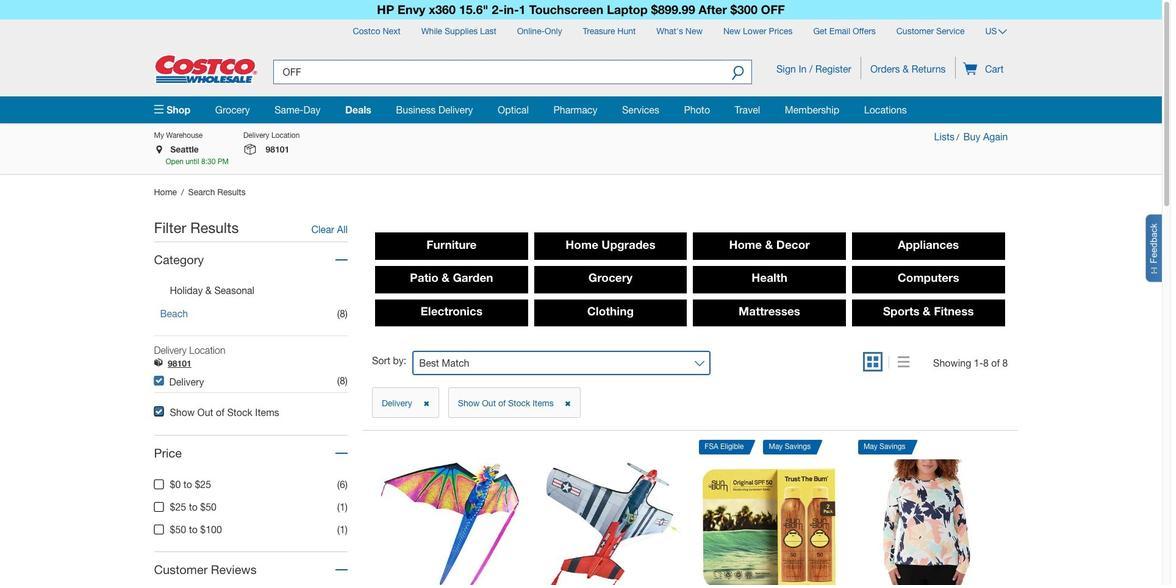 Task type: vqa. For each thing, say whether or not it's contained in the screenshot.
Search text field
yes



Task type: locate. For each thing, give the bounding box(es) containing it.
costco delivery location image
[[154, 359, 163, 370]]

3-d dragon supersized nylon kite image
[[381, 454, 522, 585]]

Search text field
[[273, 60, 725, 84], [273, 60, 725, 84]]

grid view image
[[868, 357, 879, 370]]

search image
[[732, 65, 745, 82]]

hang ten ladies' sun tee image
[[859, 460, 1000, 585]]

sun bum original spf 50, 5 oz, 2-pack image
[[700, 460, 840, 585]]

3-d p-51 mustang supersized nylon kite image
[[541, 454, 681, 585]]

main element
[[154, 96, 1009, 124]]



Task type: describe. For each thing, give the bounding box(es) containing it.
costco us homepage image
[[154, 54, 258, 84]]

list view image
[[898, 357, 910, 370]]



